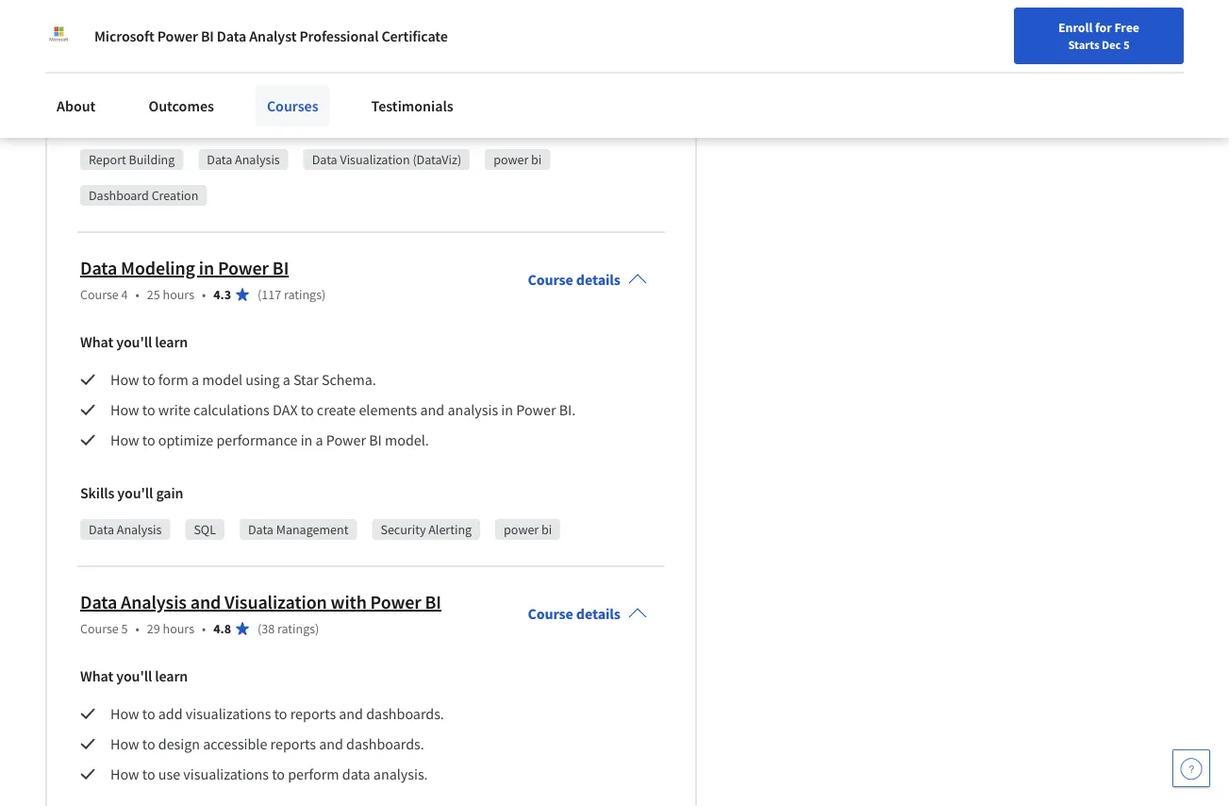 Task type: locate. For each thing, give the bounding box(es) containing it.
2 course details from the top
[[528, 604, 621, 623]]

about link
[[45, 85, 107, 126]]

analysis
[[235, 151, 280, 168], [117, 521, 162, 538], [121, 590, 187, 614]]

7 how from the top
[[110, 734, 139, 753]]

None search field
[[269, 12, 496, 50]]

reports
[[290, 704, 336, 723], [271, 734, 316, 753]]

power right alerting
[[504, 521, 539, 538]]

1 vertical spatial reports
[[271, 734, 316, 753]]

data analysis and visualization with power bi link
[[80, 590, 442, 614]]

a
[[192, 370, 199, 389], [283, 370, 290, 389], [316, 430, 323, 449]]

enroll
[[1059, 19, 1093, 36]]

how for how to use profiling tools to identify data anomalies.
[[110, 15, 139, 34]]

details
[[577, 270, 621, 289], [577, 604, 621, 623]]

outcomes link
[[137, 85, 225, 126]]

2 hours from the top
[[163, 620, 194, 637]]

2 vertical spatial use
[[158, 765, 180, 783]]

) right 38
[[315, 620, 319, 637]]

0 horizontal spatial )
[[315, 620, 319, 637]]

5 left 29
[[121, 620, 128, 637]]

4 how from the top
[[110, 400, 139, 419]]

data right perform
[[342, 765, 371, 783]]

skills you'll gain up report building
[[80, 113, 184, 132]]

1 horizontal spatial )
[[322, 286, 326, 303]]

1 vertical spatial gain
[[156, 483, 184, 502]]

in right analysis
[[502, 400, 514, 419]]

building
[[129, 151, 175, 168]]

5 right dec at the right
[[1124, 37, 1130, 52]]

1 course details button from the top
[[513, 244, 662, 315]]

2 skills from the top
[[80, 483, 114, 502]]

0 vertical spatial course details
[[528, 270, 621, 289]]

0 vertical spatial learn
[[155, 332, 188, 351]]

2 what you'll learn from the top
[[80, 666, 188, 685]]

1 vertical spatial use
[[390, 45, 412, 64]]

what
[[80, 332, 113, 351], [80, 666, 113, 685]]

2 what from the top
[[80, 666, 113, 685]]

( right 4.3
[[258, 286, 262, 303]]

use up reference
[[158, 15, 180, 34]]

power bi
[[494, 151, 542, 168], [504, 521, 552, 538]]

microsoft image
[[45, 23, 72, 49]]

report
[[89, 151, 126, 168]]

visualizations down accessible
[[183, 765, 269, 783]]

5
[[1124, 37, 1130, 52], [121, 620, 128, 637]]

using
[[246, 370, 280, 389]]

skills you'll gain down optimize
[[80, 483, 184, 502]]

2 course details button from the top
[[513, 578, 662, 649]]

data analysis down courses 'link'
[[207, 151, 280, 168]]

• right 4
[[136, 286, 140, 303]]

1 vertical spatial ratings
[[277, 620, 315, 637]]

about
[[57, 96, 96, 115]]

course details for data analysis and visualization with power bi
[[528, 604, 621, 623]]

0 vertical spatial skills
[[80, 113, 114, 132]]

0 vertical spatial what
[[80, 332, 113, 351]]

1 vertical spatial hours
[[163, 620, 194, 637]]

how to write calculations dax to create elements and analysis in power bi.
[[110, 400, 579, 419]]

what down course 5 • 29 hours • on the left bottom of the page
[[80, 666, 113, 685]]

0 vertical spatial in
[[199, 256, 214, 280]]

0 vertical spatial )
[[322, 286, 326, 303]]

1 horizontal spatial 5
[[1124, 37, 1130, 52]]

1 vertical spatial what
[[80, 666, 113, 685]]

power bi right alerting
[[504, 521, 552, 538]]

reports up how to design accessible reports and dashboards.
[[290, 704, 336, 723]]

data management
[[248, 521, 349, 538]]

visualization left the (dataviz)
[[340, 151, 410, 168]]

1 horizontal spatial a
[[283, 370, 290, 389]]

the
[[415, 45, 436, 64]]

1 vertical spatial learn
[[155, 666, 188, 685]]

learn up add
[[155, 666, 188, 685]]

bi down security alerting
[[425, 590, 442, 614]]

0 vertical spatial data
[[341, 15, 370, 34]]

( down data analysis and visualization with power bi link
[[258, 620, 262, 637]]

(dataviz)
[[413, 151, 462, 168]]

gain up building
[[156, 113, 184, 132]]

data
[[217, 26, 247, 45], [207, 151, 232, 168], [312, 151, 338, 168], [80, 256, 117, 280], [89, 521, 114, 538], [248, 521, 274, 538], [80, 590, 117, 614]]

tools
[[240, 15, 271, 34]]

hours
[[163, 286, 194, 303], [163, 620, 194, 637]]

1 hours from the top
[[163, 286, 194, 303]]

bi
[[201, 26, 214, 45], [273, 256, 289, 280], [369, 430, 382, 449], [425, 590, 442, 614]]

0 vertical spatial visualizations
[[186, 704, 271, 723]]

modeling
[[121, 256, 195, 280]]

0 vertical spatial ratings
[[284, 286, 322, 303]]

report building
[[89, 151, 175, 168]]

0 vertical spatial data analysis
[[207, 151, 280, 168]]

1 learn from the top
[[155, 332, 188, 351]]

dec
[[1102, 37, 1122, 52]]

analysis up 29
[[121, 590, 187, 614]]

1 vertical spatial bi
[[542, 521, 552, 538]]

2 learn from the top
[[155, 666, 188, 685]]

1 vertical spatial visualizations
[[183, 765, 269, 783]]

0 vertical spatial 5
[[1124, 37, 1130, 52]]

1 vertical spatial 5
[[121, 620, 128, 637]]

identify
[[290, 15, 338, 34]]

gain down optimize
[[156, 483, 184, 502]]

testimonials link
[[360, 85, 465, 126]]

visualizations up accessible
[[186, 704, 271, 723]]

accessible
[[203, 734, 268, 753]]

power up reference
[[157, 26, 198, 45]]

2 ( from the top
[[258, 620, 262, 637]]

power down how to write calculations dax to create elements and analysis in power bi.
[[326, 430, 366, 449]]

data modeling in power bi
[[80, 256, 289, 280]]

coursera image
[[23, 15, 143, 46]]

1 vertical spatial skills
[[80, 483, 114, 502]]

code.
[[608, 45, 642, 64]]

a left star
[[283, 370, 290, 389]]

1 vertical spatial skills you'll gain
[[80, 483, 184, 502]]

0 vertical spatial hours
[[163, 286, 194, 303]]

( 38 ratings )
[[258, 620, 319, 637]]

1 course details from the top
[[528, 270, 621, 289]]

dax
[[273, 400, 298, 419]]

certificate
[[382, 26, 448, 45]]

117
[[262, 286, 281, 303]]

course
[[528, 270, 574, 289], [80, 286, 119, 303], [528, 604, 574, 623], [80, 620, 119, 637]]

ratings for bi
[[284, 286, 322, 303]]

a right the form
[[192, 370, 199, 389]]

and
[[271, 45, 295, 64], [363, 45, 387, 64], [420, 400, 445, 419], [190, 590, 221, 614], [339, 704, 363, 723], [319, 734, 343, 753]]

bi
[[532, 151, 542, 168], [542, 521, 552, 538]]

1 horizontal spatial visualization
[[340, 151, 410, 168]]

menu item
[[869, 19, 991, 80]]

how for how to add visualizations to reports and dashboards.
[[110, 704, 139, 723]]

hours right 25
[[163, 286, 194, 303]]

reports down how to add visualizations to reports and dashboards.
[[271, 734, 316, 753]]

4.3
[[214, 286, 231, 303]]

reference
[[158, 45, 218, 64]]

ratings right 117
[[284, 286, 322, 303]]

analysis
[[448, 400, 499, 419]]

power left bi.
[[517, 400, 556, 419]]

data visualization (dataviz)
[[312, 151, 462, 168]]

power
[[157, 26, 198, 45], [218, 256, 269, 280], [517, 400, 556, 419], [326, 430, 366, 449], [371, 590, 422, 614]]

) right 117
[[322, 286, 326, 303]]

in down how to write calculations dax to create elements and analysis in power bi.
[[301, 430, 313, 449]]

2 how from the top
[[110, 45, 139, 64]]

4
[[121, 286, 128, 303]]

to
[[142, 15, 155, 34], [274, 15, 287, 34], [142, 45, 155, 64], [545, 45, 558, 64], [142, 370, 155, 389], [142, 400, 155, 419], [301, 400, 314, 419], [142, 430, 155, 449], [142, 704, 155, 723], [274, 704, 287, 723], [142, 734, 155, 753], [142, 765, 155, 783], [272, 765, 285, 783]]

25
[[147, 286, 160, 303]]

•
[[136, 286, 140, 303], [202, 286, 206, 303], [136, 620, 140, 637], [202, 620, 206, 637]]

data up how to reference queries and dataflows and use the advanced editor to modify code.
[[341, 15, 370, 34]]

write
[[158, 400, 191, 419]]

) for bi
[[322, 286, 326, 303]]

0 horizontal spatial 5
[[121, 620, 128, 637]]

1 vertical spatial visualization
[[225, 590, 327, 614]]

skills
[[80, 113, 114, 132], [80, 483, 114, 502]]

1 skills you'll gain from the top
[[80, 113, 184, 132]]

1 vertical spatial course details
[[528, 604, 621, 623]]

0 vertical spatial what you'll learn
[[80, 332, 188, 351]]

power right the (dataviz)
[[494, 151, 529, 168]]

how for how to reference queries and dataflows and use the advanced editor to modify code.
[[110, 45, 139, 64]]

how for how to use visualizations to perform data analysis.
[[110, 765, 139, 783]]

0 vertical spatial details
[[577, 270, 621, 289]]

1 vertical spatial course details button
[[513, 578, 662, 649]]

ratings
[[284, 286, 322, 303], [277, 620, 315, 637]]

0 vertical spatial course details button
[[513, 244, 662, 315]]

use down design
[[158, 765, 180, 783]]

1 details from the top
[[577, 270, 621, 289]]

data analysis left sql
[[89, 521, 162, 538]]

learn up the form
[[155, 332, 188, 351]]

power up 4.3
[[218, 256, 269, 280]]

power bi right the (dataviz)
[[494, 151, 542, 168]]

visualizations
[[186, 704, 271, 723], [183, 765, 269, 783]]

1 vertical spatial in
[[502, 400, 514, 419]]

visualization
[[340, 151, 410, 168], [225, 590, 327, 614]]

1 how from the top
[[110, 15, 139, 34]]

power
[[494, 151, 529, 168], [504, 521, 539, 538]]

data analysis
[[207, 151, 280, 168], [89, 521, 162, 538]]

5 how from the top
[[110, 430, 139, 449]]

ratings right 38
[[277, 620, 315, 637]]

how
[[110, 15, 139, 34], [110, 45, 139, 64], [110, 370, 139, 389], [110, 400, 139, 419], [110, 430, 139, 449], [110, 704, 139, 723], [110, 734, 139, 753], [110, 765, 139, 783]]

a down create on the left
[[316, 430, 323, 449]]

1 what you'll learn from the top
[[80, 332, 188, 351]]

2 gain from the top
[[156, 483, 184, 502]]

2 horizontal spatial in
[[502, 400, 514, 419]]

2 skills you'll gain from the top
[[80, 483, 184, 502]]

what for how to form a model using a star schema.
[[80, 332, 113, 351]]

1 vertical spatial details
[[577, 604, 621, 623]]

optimize
[[158, 430, 214, 449]]

1 ( from the top
[[258, 286, 262, 303]]

details for data analysis and visualization with power bi
[[577, 604, 621, 623]]

bi left model.
[[369, 430, 382, 449]]

0 vertical spatial gain
[[156, 113, 184, 132]]

0 vertical spatial (
[[258, 286, 262, 303]]

0 vertical spatial skills you'll gain
[[80, 113, 184, 132]]

what you'll learn for how to add visualizations to reports and dashboards.
[[80, 666, 188, 685]]

1 vertical spatial )
[[315, 620, 319, 637]]

2 details from the top
[[577, 604, 621, 623]]

use for how to use profiling tools to identify data anomalies.
[[158, 15, 180, 34]]

courses
[[267, 96, 319, 115]]

8 how from the top
[[110, 765, 139, 783]]

what down 'course 4 • 25 hours •'
[[80, 332, 113, 351]]

hours right 29
[[163, 620, 194, 637]]

analysis down courses 'link'
[[235, 151, 280, 168]]

2 vertical spatial analysis
[[121, 590, 187, 614]]

skills you'll gain for building
[[80, 113, 184, 132]]

starts
[[1069, 37, 1100, 52]]

use
[[158, 15, 180, 34], [390, 45, 412, 64], [158, 765, 180, 783]]

gain
[[156, 113, 184, 132], [156, 483, 184, 502]]

1 vertical spatial data analysis
[[89, 521, 162, 538]]

analysis left sql
[[117, 521, 162, 538]]

1 vertical spatial what you'll learn
[[80, 666, 188, 685]]

3 how from the top
[[110, 370, 139, 389]]

1 vertical spatial (
[[258, 620, 262, 637]]

learn for form
[[155, 332, 188, 351]]

professional
[[300, 26, 379, 45]]

1 vertical spatial power
[[504, 521, 539, 538]]

0 vertical spatial use
[[158, 15, 180, 34]]

course 5 • 29 hours •
[[80, 620, 206, 637]]

2 vertical spatial in
[[301, 430, 313, 449]]

in up 4.3
[[199, 256, 214, 280]]

what you'll learn down 'course 4 • 25 hours •'
[[80, 332, 188, 351]]

what for how to add visualizations to reports and dashboards.
[[80, 666, 113, 685]]

use down certificate in the left of the page
[[390, 45, 412, 64]]

1 what from the top
[[80, 332, 113, 351]]

visualization up 38
[[225, 590, 327, 614]]

0 vertical spatial visualization
[[340, 151, 410, 168]]

1 gain from the top
[[156, 113, 184, 132]]

course details button for data modeling in power bi
[[513, 244, 662, 315]]

6 how from the top
[[110, 704, 139, 723]]

what you'll learn down course 5 • 29 hours • on the left bottom of the page
[[80, 666, 188, 685]]

alerting
[[429, 521, 472, 538]]

visualizations for add
[[186, 704, 271, 723]]

1 skills from the top
[[80, 113, 114, 132]]



Task type: vqa. For each thing, say whether or not it's contained in the screenshot.
elements
yes



Task type: describe. For each thing, give the bounding box(es) containing it.
queries
[[221, 45, 268, 64]]

details for data modeling in power bi
[[577, 270, 621, 289]]

( 117 ratings )
[[258, 286, 326, 303]]

creation
[[152, 187, 199, 204]]

security alerting
[[381, 521, 472, 538]]

0 vertical spatial power bi
[[494, 151, 542, 168]]

perform
[[288, 765, 339, 783]]

1 horizontal spatial in
[[301, 430, 313, 449]]

gain for report building
[[156, 113, 184, 132]]

0 vertical spatial dashboards.
[[366, 704, 444, 723]]

what you'll learn for how to form a model using a star schema.
[[80, 332, 188, 351]]

course details for data modeling in power bi
[[528, 270, 621, 289]]

security
[[381, 521, 426, 538]]

how to design accessible reports and dashboards.
[[110, 734, 425, 753]]

modify
[[561, 45, 605, 64]]

ratings for with
[[277, 620, 315, 637]]

how to form a model using a star schema.
[[110, 370, 382, 389]]

5 inside enroll for free starts dec 5
[[1124, 37, 1130, 52]]

courses link
[[256, 85, 330, 126]]

bi.
[[559, 400, 576, 419]]

how to optimize performance in a power bi model.
[[110, 430, 435, 449]]

29
[[147, 620, 160, 637]]

model
[[202, 370, 243, 389]]

testimonials
[[372, 96, 454, 115]]

design
[[158, 734, 200, 753]]

how for how to design accessible reports and dashboards.
[[110, 734, 139, 753]]

1 vertical spatial dashboards.
[[346, 734, 425, 753]]

for
[[1096, 19, 1113, 36]]

how for how to form a model using a star schema.
[[110, 370, 139, 389]]

1 vertical spatial data
[[342, 765, 371, 783]]

form
[[158, 370, 189, 389]]

• left 4.3
[[202, 286, 206, 303]]

dataflows
[[298, 45, 360, 64]]

0 vertical spatial analysis
[[235, 151, 280, 168]]

add
[[158, 704, 183, 723]]

hours for modeling
[[163, 286, 194, 303]]

visualizations for use
[[183, 765, 269, 783]]

learn for add
[[155, 666, 188, 685]]

star
[[293, 370, 319, 389]]

0 vertical spatial bi
[[532, 151, 542, 168]]

dashboard
[[89, 187, 149, 204]]

skills for report building
[[80, 113, 114, 132]]

skills for data analysis
[[80, 483, 114, 502]]

1 horizontal spatial data analysis
[[207, 151, 280, 168]]

• left 4.8
[[202, 620, 206, 637]]

free
[[1115, 19, 1140, 36]]

38
[[262, 620, 275, 637]]

course details button for data analysis and visualization with power bi
[[513, 578, 662, 649]]

create
[[317, 400, 356, 419]]

enroll for free starts dec 5
[[1059, 19, 1140, 52]]

with
[[331, 590, 367, 614]]

elements
[[359, 400, 417, 419]]

outcomes
[[149, 96, 214, 115]]

0 horizontal spatial in
[[199, 256, 214, 280]]

how to reference queries and dataflows and use the advanced editor to modify code.
[[110, 45, 645, 64]]

1 vertical spatial analysis
[[117, 521, 162, 538]]

use for how to use visualizations to perform data analysis.
[[158, 765, 180, 783]]

microsoft
[[94, 26, 154, 45]]

how to use profiling tools to identify data anomalies.
[[110, 15, 442, 34]]

editor
[[503, 45, 542, 64]]

bi up reference
[[201, 26, 214, 45]]

0 horizontal spatial visualization
[[225, 590, 327, 614]]

bi up 117
[[273, 256, 289, 280]]

) for with
[[315, 620, 319, 637]]

analyst
[[249, 26, 297, 45]]

data analysis and visualization with power bi
[[80, 590, 442, 614]]

1 vertical spatial power bi
[[504, 521, 552, 538]]

management
[[276, 521, 349, 538]]

dashboard creation
[[89, 187, 199, 204]]

show notifications image
[[1010, 24, 1033, 46]]

0 vertical spatial power
[[494, 151, 529, 168]]

microsoft power bi data analyst professional certificate
[[94, 26, 448, 45]]

power right the with
[[371, 590, 422, 614]]

gain for data analysis
[[156, 483, 184, 502]]

how for how to write calculations dax to create elements and analysis in power bi.
[[110, 400, 139, 419]]

0 horizontal spatial data analysis
[[89, 521, 162, 538]]

performance
[[217, 430, 298, 449]]

calculations
[[194, 400, 270, 419]]

anomalies.
[[373, 15, 442, 34]]

2 horizontal spatial a
[[316, 430, 323, 449]]

analysis.
[[374, 765, 428, 783]]

0 horizontal spatial a
[[192, 370, 199, 389]]

4.8
[[214, 620, 231, 637]]

( for visualization
[[258, 620, 262, 637]]

model.
[[385, 430, 429, 449]]

how to use visualizations to perform data analysis.
[[110, 765, 431, 783]]

advanced
[[439, 45, 500, 64]]

hours for analysis
[[163, 620, 194, 637]]

how for how to optimize performance in a power bi model.
[[110, 430, 139, 449]]

• left 29
[[136, 620, 140, 637]]

( for power
[[258, 286, 262, 303]]

schema.
[[322, 370, 376, 389]]

help center image
[[1181, 757, 1204, 780]]

profiling
[[183, 15, 237, 34]]

0 vertical spatial reports
[[290, 704, 336, 723]]

course 4 • 25 hours •
[[80, 286, 206, 303]]

skills you'll gain for analysis
[[80, 483, 184, 502]]

sql
[[194, 521, 216, 538]]

data modeling in power bi link
[[80, 256, 289, 280]]

how to add visualizations to reports and dashboards.
[[110, 704, 447, 723]]



